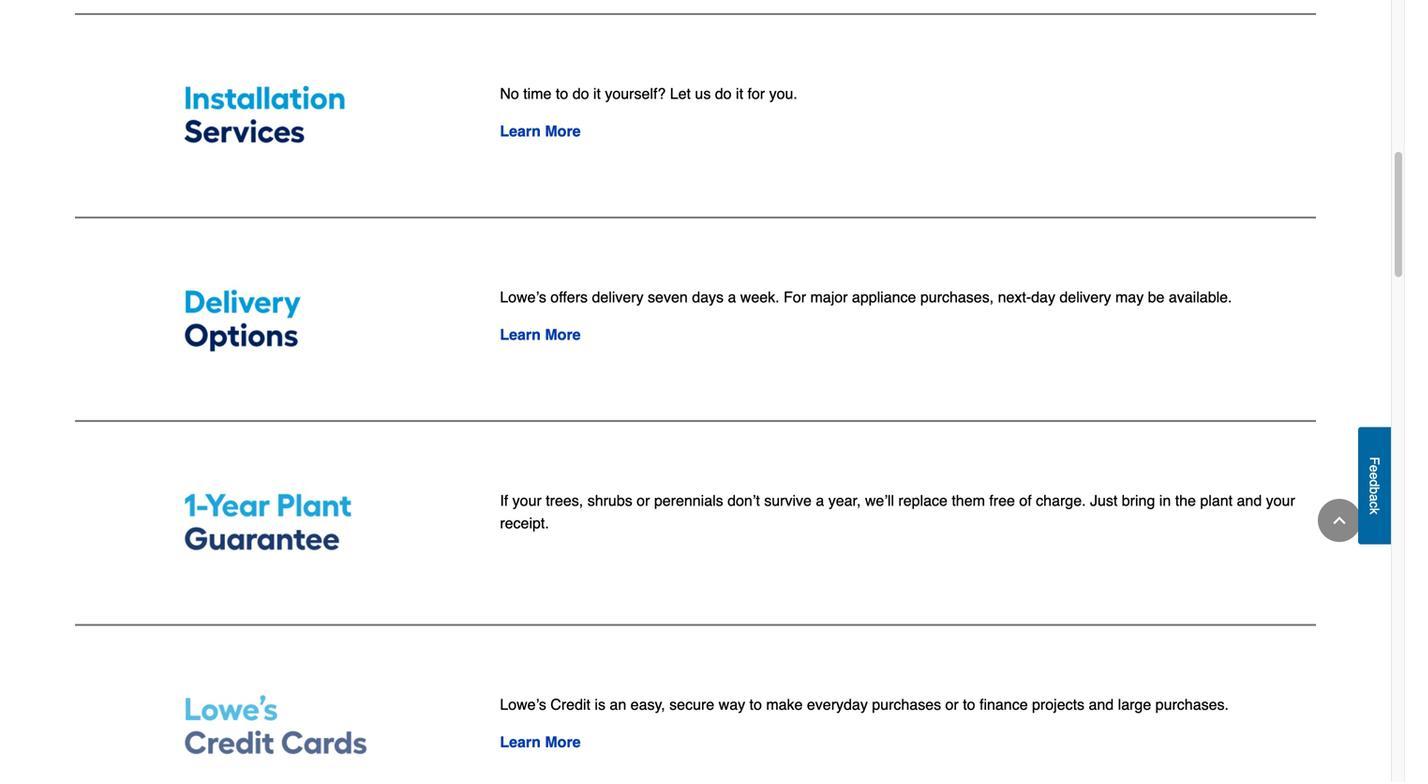 Task type: locate. For each thing, give the bounding box(es) containing it.
1 learn more link from the top
[[500, 122, 581, 140]]

2 lowe's from the top
[[500, 696, 547, 713]]

perennials
[[654, 492, 724, 509]]

installation services. image
[[79, 67, 470, 160]]

k
[[1368, 508, 1383, 514]]

and inside if your trees, shrubs or perennials don't survive a year, we'll replace them free of charge. just bring in the plant and your receipt.
[[1237, 492, 1263, 509]]

delivery right day
[[1060, 288, 1112, 306]]

1 horizontal spatial your
[[1267, 492, 1296, 509]]

0 vertical spatial learn
[[500, 122, 541, 140]]

1 vertical spatial lowe's
[[500, 696, 547, 713]]

for
[[748, 85, 765, 102]]

1 more from the top
[[545, 122, 581, 140]]

more
[[545, 122, 581, 140], [545, 326, 581, 343], [545, 733, 581, 751]]

lowe's left credit
[[500, 696, 547, 713]]

is
[[595, 696, 606, 713]]

1 vertical spatial more
[[545, 326, 581, 343]]

e up b
[[1368, 472, 1383, 479]]

1 delivery from the left
[[592, 288, 644, 306]]

in
[[1160, 492, 1172, 509]]

learn
[[500, 122, 541, 140], [500, 326, 541, 343], [500, 733, 541, 751]]

0 vertical spatial more
[[545, 122, 581, 140]]

finance
[[980, 696, 1028, 713]]

e
[[1368, 465, 1383, 472], [1368, 472, 1383, 479]]

free
[[990, 492, 1016, 509]]

0 horizontal spatial do
[[573, 85, 589, 102]]

a left 'year,'
[[816, 492, 825, 509]]

your
[[513, 492, 542, 509], [1267, 492, 1296, 509]]

learn more
[[500, 122, 581, 140], [500, 326, 581, 343], [500, 733, 581, 751]]

do right time
[[573, 85, 589, 102]]

it left yourself?
[[594, 85, 601, 102]]

a for c
[[1368, 494, 1383, 501]]

f
[[1368, 457, 1383, 465]]

1 horizontal spatial and
[[1237, 492, 1263, 509]]

an
[[610, 696, 627, 713]]

lowe's
[[500, 288, 547, 306], [500, 696, 547, 713]]

f e e d b a c k button
[[1359, 427, 1392, 544]]

2 e from the top
[[1368, 472, 1383, 479]]

a for week.
[[728, 288, 737, 306]]

delivery right offers
[[592, 288, 644, 306]]

1 vertical spatial learn
[[500, 326, 541, 343]]

learn more link down offers
[[500, 326, 581, 343]]

1 horizontal spatial do
[[715, 85, 732, 102]]

or right purchases
[[946, 696, 959, 713]]

make
[[767, 696, 803, 713]]

lowe's credit cards. image
[[79, 678, 470, 771]]

0 horizontal spatial or
[[637, 492, 650, 509]]

let
[[670, 85, 691, 102]]

you.
[[770, 85, 798, 102]]

to right time
[[556, 85, 569, 102]]

if your trees, shrubs or perennials don't survive a year, we'll replace them free of charge. just bring in the plant and your receipt.
[[500, 492, 1296, 532]]

scroll to top element
[[1319, 499, 1362, 542]]

f e e d b a c k
[[1368, 457, 1383, 514]]

1 your from the left
[[513, 492, 542, 509]]

1 do from the left
[[573, 85, 589, 102]]

learn more for offers
[[500, 326, 581, 343]]

e up d at the bottom right of page
[[1368, 465, 1383, 472]]

learn more link for time
[[500, 122, 581, 140]]

no
[[500, 85, 519, 102]]

0 vertical spatial learn more
[[500, 122, 581, 140]]

2 more from the top
[[545, 326, 581, 343]]

and
[[1237, 492, 1263, 509], [1089, 696, 1114, 713]]

learn more down offers
[[500, 326, 581, 343]]

to
[[556, 85, 569, 102], [750, 696, 762, 713], [963, 696, 976, 713]]

b
[[1368, 487, 1383, 494]]

it
[[594, 85, 601, 102], [736, 85, 744, 102]]

your up receipt.
[[513, 492, 542, 509]]

2 vertical spatial learn
[[500, 733, 541, 751]]

c
[[1368, 501, 1383, 508]]

2 vertical spatial learn more link
[[500, 733, 581, 751]]

1 vertical spatial learn more link
[[500, 326, 581, 343]]

more down offers
[[545, 326, 581, 343]]

1 e from the top
[[1368, 465, 1383, 472]]

or
[[637, 492, 650, 509], [946, 696, 959, 713]]

learn more link for credit
[[500, 733, 581, 751]]

a right days
[[728, 288, 737, 306]]

2 it from the left
[[736, 85, 744, 102]]

1 horizontal spatial or
[[946, 696, 959, 713]]

more for offers
[[545, 326, 581, 343]]

1 learn more from the top
[[500, 122, 581, 140]]

2 horizontal spatial a
[[1368, 494, 1383, 501]]

or right shrubs
[[637, 492, 650, 509]]

1 horizontal spatial it
[[736, 85, 744, 102]]

shrubs
[[588, 492, 633, 509]]

more down credit
[[545, 733, 581, 751]]

lowe's for lowe's offers delivery seven days a week. for major appliance purchases, next-day delivery may be available.
[[500, 288, 547, 306]]

1 vertical spatial or
[[946, 696, 959, 713]]

your left scroll to top element
[[1267, 492, 1296, 509]]

us
[[695, 85, 711, 102]]

delivery
[[592, 288, 644, 306], [1060, 288, 1112, 306]]

more down time
[[545, 122, 581, 140]]

and right plant
[[1237, 492, 1263, 509]]

learn more link
[[500, 122, 581, 140], [500, 326, 581, 343], [500, 733, 581, 751]]

learn more link down time
[[500, 122, 581, 140]]

replace
[[899, 492, 948, 509]]

lowe's left offers
[[500, 288, 547, 306]]

2 vertical spatial learn more
[[500, 733, 581, 751]]

charge.
[[1036, 492, 1086, 509]]

2 learn more from the top
[[500, 326, 581, 343]]

a up k
[[1368, 494, 1383, 501]]

to left finance at the bottom right of page
[[963, 696, 976, 713]]

0 horizontal spatial a
[[728, 288, 737, 306]]

0 vertical spatial lowe's
[[500, 288, 547, 306]]

2 learn from the top
[[500, 326, 541, 343]]

3 more from the top
[[545, 733, 581, 751]]

2 delivery from the left
[[1060, 288, 1112, 306]]

do
[[573, 85, 589, 102], [715, 85, 732, 102]]

0 horizontal spatial delivery
[[592, 288, 644, 306]]

0 vertical spatial learn more link
[[500, 122, 581, 140]]

2 vertical spatial more
[[545, 733, 581, 751]]

bring
[[1122, 492, 1156, 509]]

a inside button
[[1368, 494, 1383, 501]]

learn more down credit
[[500, 733, 581, 751]]

0 horizontal spatial your
[[513, 492, 542, 509]]

0 vertical spatial and
[[1237, 492, 1263, 509]]

delivery options. image
[[79, 271, 470, 364]]

1 lowe's from the top
[[500, 288, 547, 306]]

learn more link down credit
[[500, 733, 581, 751]]

no time to do it yourself? let us do it for you.
[[500, 85, 798, 102]]

credit
[[551, 696, 591, 713]]

just
[[1091, 492, 1118, 509]]

1 horizontal spatial a
[[816, 492, 825, 509]]

may
[[1116, 288, 1144, 306]]

be
[[1148, 288, 1165, 306]]

learn more down time
[[500, 122, 581, 140]]

to right way
[[750, 696, 762, 713]]

and left the "large"
[[1089, 696, 1114, 713]]

purchases.
[[1156, 696, 1229, 713]]

one year plant guarantee. image
[[79, 475, 470, 568]]

it left the for
[[736, 85, 744, 102]]

2 learn more link from the top
[[500, 326, 581, 343]]

or inside if your trees, shrubs or perennials don't survive a year, we'll replace them free of charge. just bring in the plant and your receipt.
[[637, 492, 650, 509]]

days
[[692, 288, 724, 306]]

0 horizontal spatial it
[[594, 85, 601, 102]]

3 learn more from the top
[[500, 733, 581, 751]]

do right the us
[[715, 85, 732, 102]]

for
[[784, 288, 807, 306]]

1 horizontal spatial delivery
[[1060, 288, 1112, 306]]

don't
[[728, 492, 760, 509]]

0 vertical spatial or
[[637, 492, 650, 509]]

1 vertical spatial and
[[1089, 696, 1114, 713]]

a
[[728, 288, 737, 306], [816, 492, 825, 509], [1368, 494, 1383, 501]]

1 learn from the top
[[500, 122, 541, 140]]

3 learn from the top
[[500, 733, 541, 751]]

1 vertical spatial learn more
[[500, 326, 581, 343]]

3 learn more link from the top
[[500, 733, 581, 751]]



Task type: describe. For each thing, give the bounding box(es) containing it.
learn for lowe's credit is an easy, secure way to make everyday purchases or to finance projects and large purchases.
[[500, 733, 541, 751]]

survive
[[765, 492, 812, 509]]

learn more link for offers
[[500, 326, 581, 343]]

2 do from the left
[[715, 85, 732, 102]]

if
[[500, 492, 509, 509]]

1 horizontal spatial to
[[750, 696, 762, 713]]

receipt.
[[500, 515, 549, 532]]

2 horizontal spatial to
[[963, 696, 976, 713]]

plant
[[1201, 492, 1233, 509]]

learn for no time to do it yourself? let us do it for you.
[[500, 122, 541, 140]]

lowe's for lowe's credit is an easy, secure way to make everyday purchases or to finance projects and large purchases.
[[500, 696, 547, 713]]

of
[[1020, 492, 1032, 509]]

more for credit
[[545, 733, 581, 751]]

learn more for time
[[500, 122, 581, 140]]

yourself?
[[605, 85, 666, 102]]

learn for lowe's offers delivery seven days a week. for major appliance purchases, next-day delivery may be available.
[[500, 326, 541, 343]]

a inside if your trees, shrubs or perennials don't survive a year, we'll replace them free of charge. just bring in the plant and your receipt.
[[816, 492, 825, 509]]

purchases,
[[921, 288, 994, 306]]

large
[[1118, 696, 1152, 713]]

projects
[[1033, 696, 1085, 713]]

seven
[[648, 288, 688, 306]]

week.
[[741, 288, 780, 306]]

secure
[[670, 696, 715, 713]]

we'll
[[865, 492, 895, 509]]

time
[[524, 85, 552, 102]]

available.
[[1169, 288, 1233, 306]]

next-
[[998, 288, 1032, 306]]

2 your from the left
[[1267, 492, 1296, 509]]

the
[[1176, 492, 1197, 509]]

trees,
[[546, 492, 584, 509]]

d
[[1368, 479, 1383, 487]]

easy,
[[631, 696, 666, 713]]

0 horizontal spatial and
[[1089, 696, 1114, 713]]

way
[[719, 696, 746, 713]]

everyday
[[807, 696, 868, 713]]

0 horizontal spatial to
[[556, 85, 569, 102]]

major
[[811, 288, 848, 306]]

purchases
[[872, 696, 942, 713]]

year,
[[829, 492, 861, 509]]

offers
[[551, 288, 588, 306]]

learn more for credit
[[500, 733, 581, 751]]

them
[[952, 492, 986, 509]]

lowe's offers delivery seven days a week. for major appliance purchases, next-day delivery may be available.
[[500, 288, 1233, 306]]

chevron up image
[[1331, 511, 1350, 530]]

appliance
[[852, 288, 917, 306]]

1 it from the left
[[594, 85, 601, 102]]

lowe's credit is an easy, secure way to make everyday purchases or to finance projects and large purchases.
[[500, 696, 1229, 713]]

day
[[1032, 288, 1056, 306]]

more for time
[[545, 122, 581, 140]]



Task type: vqa. For each thing, say whether or not it's contained in the screenshot.
bottommost or
yes



